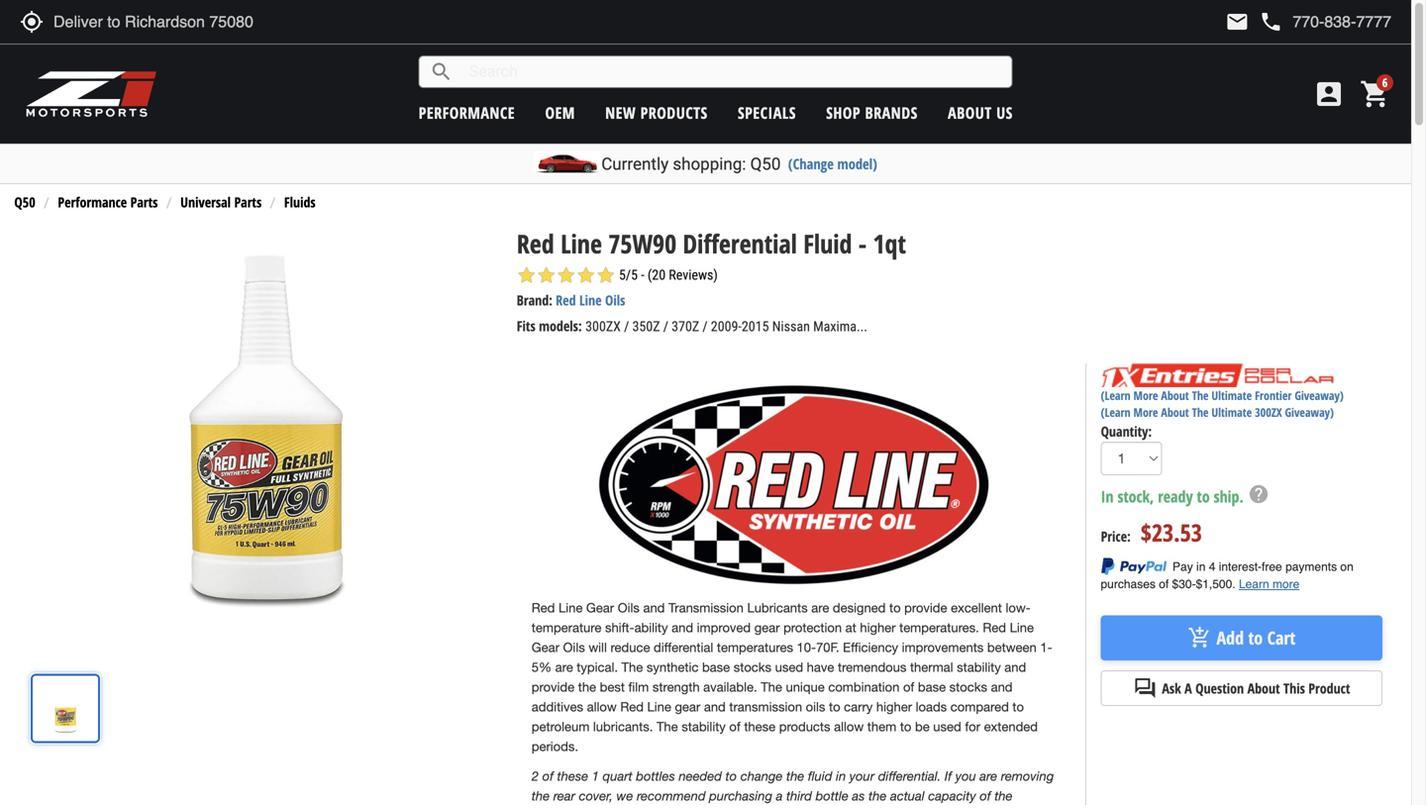 Task type: describe. For each thing, give the bounding box(es) containing it.
the up "transmission"
[[761, 679, 782, 695]]

1 horizontal spatial provide
[[904, 600, 947, 615]]

needed
[[679, 768, 722, 784]]

and down between
[[1005, 660, 1026, 675]]

fits
[[517, 317, 535, 335]]

1 vertical spatial q50
[[14, 193, 35, 212]]

universal parts
[[180, 193, 262, 212]]

red up brand:
[[517, 226, 554, 261]]

shop brands
[[826, 102, 918, 123]]

fluids
[[284, 193, 316, 212]]

the right as
[[869, 788, 887, 804]]

red line gear oils and transmission lubricants are designed to provide excellent low- temperature shift-ability and improved gear protection at higher temperatures. red line gear oils will reduce differential temperatures 10-70f. efficiency improvements between 1- 5% are typical. the synthetic base stocks used have tremendous thermal stability and provide the best film strength available. the unique combination of base stocks and additives allow red line gear and transmission oils to carry higher loads compared to petroleum lubricants. the stability of these products allow them to be used for extended periods.
[[532, 600, 1052, 754]]

universal
[[180, 193, 231, 212]]

help
[[1248, 483, 1270, 505]]

the up (learn more about the ultimate 300zx giveaway) link
[[1192, 387, 1209, 404]]

efficiency
[[843, 640, 898, 655]]

1 / from the left
[[624, 318, 629, 335]]

red up between
[[983, 620, 1006, 635]]

stock,
[[1118, 486, 1154, 507]]

2 more from the top
[[1133, 404, 1158, 421]]

reduce
[[610, 640, 650, 655]]

shift-
[[605, 620, 634, 635]]

bottles
[[636, 768, 675, 784]]

Search search field
[[453, 57, 1012, 87]]

phone
[[1259, 10, 1283, 34]]

of right 2
[[542, 768, 554, 784]]

1-
[[1040, 640, 1052, 655]]

1 vertical spatial higher
[[876, 699, 912, 714]]

line down strength
[[647, 699, 671, 714]]

low-
[[1006, 600, 1031, 615]]

1 vertical spatial oils
[[618, 600, 640, 615]]

rear
[[553, 788, 575, 804]]

my_location
[[20, 10, 44, 34]]

line down low-
[[1010, 620, 1034, 635]]

75w90
[[608, 226, 677, 261]]

2 of these 1 quart bottles needed to change the fluid in your differential. if you are removing the rear cover, we recommend purchasing a third bottle as the actual capacity of th
[[532, 768, 1054, 805]]

(learn more about the ultimate 300zx giveaway) link
[[1101, 404, 1334, 421]]

synthetic
[[647, 660, 699, 675]]

shopping_cart
[[1360, 78, 1391, 110]]

to right "oils"
[[829, 699, 840, 714]]

strength
[[653, 679, 700, 695]]

2 (learn from the top
[[1101, 404, 1131, 421]]

performance link
[[419, 102, 515, 123]]

10-
[[797, 640, 816, 655]]

to right "designed"
[[889, 600, 901, 615]]

0 vertical spatial are
[[811, 600, 829, 615]]

ship.
[[1214, 486, 1244, 507]]

2 star from the left
[[537, 266, 556, 285]]

red up temperature
[[532, 600, 555, 615]]

fluids link
[[284, 193, 316, 212]]

removing
[[1001, 768, 1054, 784]]

brands
[[865, 102, 918, 123]]

additives
[[532, 699, 583, 714]]

frontier
[[1255, 387, 1292, 404]]

the down the reduce
[[621, 660, 643, 675]]

2015
[[742, 318, 769, 335]]

universal parts link
[[180, 193, 262, 212]]

price:
[[1101, 527, 1131, 546]]

q50 link
[[14, 193, 35, 212]]

1 vertical spatial gear
[[532, 640, 559, 655]]

extended
[[984, 719, 1038, 734]]

about left us
[[948, 102, 992, 123]]

the down 2
[[532, 788, 550, 804]]

temperature
[[532, 620, 601, 635]]

improvements
[[902, 640, 984, 655]]

1 horizontal spatial stocks
[[949, 679, 987, 695]]

product
[[1309, 679, 1350, 698]]

have
[[807, 660, 834, 675]]

specials
[[738, 102, 796, 123]]

actual
[[890, 788, 925, 804]]

question_answer
[[1133, 677, 1157, 700]]

0 vertical spatial allow
[[587, 699, 617, 714]]

these inside red line gear oils and transmission lubricants are designed to provide excellent low- temperature shift-ability and improved gear protection at higher temperatures. red line gear oils will reduce differential temperatures 10-70f. efficiency improvements between 1- 5% are typical. the synthetic base stocks used have tremendous thermal stability and provide the best film strength available. the unique combination of base stocks and additives allow red line gear and transmission oils to carry higher loads compared to petroleum lubricants. the stability of these products allow them to be used for extended periods.
[[744, 719, 776, 734]]

bottle
[[816, 788, 849, 804]]

of down "transmission"
[[729, 719, 741, 734]]

2 ultimate from the top
[[1212, 404, 1252, 421]]

loads
[[916, 699, 947, 714]]

2 vertical spatial oils
[[563, 640, 585, 655]]

1 (learn from the top
[[1101, 387, 1131, 404]]

2009-
[[711, 318, 742, 335]]

1 vertical spatial gear
[[675, 699, 700, 714]]

currently shopping: q50 (change model)
[[601, 154, 877, 174]]

differential
[[683, 226, 797, 261]]

-
[[859, 226, 867, 261]]

at
[[845, 620, 856, 635]]

products inside red line gear oils and transmission lubricants are designed to provide excellent low- temperature shift-ability and improved gear protection at higher temperatures. red line gear oils will reduce differential temperatures 10-70f. efficiency improvements between 1- 5% are typical. the synthetic base stocks used have tremendous thermal stability and provide the best film strength available. the unique combination of base stocks and additives allow red line gear and transmission oils to carry higher loads compared to petroleum lubricants. the stability of these products allow them to be used for extended periods.
[[779, 719, 830, 734]]

mail phone
[[1225, 10, 1283, 34]]

performance parts
[[58, 193, 158, 212]]

the up third
[[786, 768, 804, 784]]

about inside question_answer ask a question about this product
[[1247, 679, 1280, 698]]

available.
[[703, 679, 757, 695]]

are inside 2 of these 1 quart bottles needed to change the fluid in your differential. if you are removing the rear cover, we recommend purchasing a third bottle as the actual capacity of th
[[980, 768, 997, 784]]

brand:
[[517, 291, 553, 310]]

these inside 2 of these 1 quart bottles needed to change the fluid in your differential. if you are removing the rear cover, we recommend purchasing a third bottle as the actual capacity of th
[[557, 768, 588, 784]]

ready
[[1158, 486, 1193, 507]]

protection
[[783, 620, 842, 635]]

shop brands link
[[826, 102, 918, 123]]

excellent
[[951, 600, 1002, 615]]

fluid
[[803, 226, 852, 261]]

red up models:
[[556, 291, 576, 310]]

recommend
[[637, 788, 706, 804]]

performance parts link
[[58, 193, 158, 212]]

mail
[[1225, 10, 1249, 34]]

shop
[[826, 102, 861, 123]]

70f.
[[816, 640, 839, 655]]

about up (learn more about the ultimate 300zx giveaway) link
[[1161, 387, 1189, 404]]

0 vertical spatial giveaway)
[[1295, 387, 1344, 404]]

combination
[[828, 679, 900, 695]]

to left "be"
[[900, 719, 911, 734]]

mail link
[[1225, 10, 1249, 34]]

be
[[915, 719, 930, 734]]

parts for universal parts
[[234, 193, 262, 212]]

line up 'red line oils' link
[[561, 226, 602, 261]]

thermal
[[910, 660, 953, 675]]

5%
[[532, 660, 552, 675]]

phone link
[[1259, 10, 1391, 34]]

purchasing
[[709, 788, 772, 804]]

temperatures
[[717, 640, 793, 655]]



Task type: locate. For each thing, give the bounding box(es) containing it.
0 vertical spatial provide
[[904, 600, 947, 615]]

/ left 350z
[[624, 318, 629, 335]]

0 horizontal spatial these
[[557, 768, 588, 784]]

nissan
[[772, 318, 810, 335]]

maxima...
[[813, 318, 868, 335]]

1 horizontal spatial parts
[[234, 193, 262, 212]]

/ right 350z
[[663, 318, 668, 335]]

base down thermal
[[918, 679, 946, 695]]

parts right performance
[[130, 193, 158, 212]]

carry
[[844, 699, 873, 714]]

0 horizontal spatial stocks
[[734, 660, 772, 675]]

(learn more about the ultimate frontier giveaway) (learn more about the ultimate 300zx giveaway)
[[1101, 387, 1344, 421]]

0 horizontal spatial are
[[555, 660, 573, 675]]

1 vertical spatial provide
[[532, 679, 575, 695]]

1 horizontal spatial gear
[[586, 600, 614, 615]]

new products link
[[605, 102, 708, 123]]

performance
[[58, 193, 127, 212]]

1 horizontal spatial allow
[[834, 719, 864, 734]]

designed
[[833, 600, 886, 615]]

the
[[578, 679, 596, 695], [786, 768, 804, 784], [532, 788, 550, 804], [869, 788, 887, 804]]

and down available.
[[704, 699, 726, 714]]

1 vertical spatial stocks
[[949, 679, 987, 695]]

change
[[741, 768, 783, 784]]

to right add
[[1248, 626, 1263, 650]]

temperatures.
[[899, 620, 979, 635]]

oils inside the red line 75w90 differential fluid - 1qt star star star star star 5/5 - (20 reviews) brand: red line oils fits models: 300zx / 350z / 370z / 2009-2015 nissan maxima...
[[605, 291, 625, 310]]

star
[[517, 266, 537, 285], [537, 266, 556, 285], [556, 266, 576, 285], [576, 266, 596, 285], [596, 266, 616, 285]]

0 vertical spatial q50
[[750, 154, 781, 174]]

q50 left (change
[[750, 154, 781, 174]]

to left the ship.
[[1197, 486, 1210, 507]]

and
[[643, 600, 665, 615], [672, 620, 693, 635], [1005, 660, 1026, 675], [991, 679, 1013, 695], [704, 699, 726, 714]]

1 vertical spatial giveaway)
[[1285, 404, 1334, 421]]

line up temperature
[[559, 600, 583, 615]]

1 vertical spatial ultimate
[[1212, 404, 1252, 421]]

and up ability
[[643, 600, 665, 615]]

lubricants
[[747, 600, 808, 615]]

improved
[[697, 620, 751, 635]]

0 vertical spatial gear
[[586, 600, 614, 615]]

0 horizontal spatial base
[[702, 660, 730, 675]]

about us link
[[948, 102, 1013, 123]]

these
[[744, 719, 776, 734], [557, 768, 588, 784]]

gear up shift-
[[586, 600, 614, 615]]

stability down between
[[957, 660, 1001, 675]]

giveaway) down frontier
[[1285, 404, 1334, 421]]

are right 5%
[[555, 660, 573, 675]]

third
[[786, 788, 812, 804]]

oem link
[[545, 102, 575, 123]]

(change
[[788, 154, 834, 173]]

0 vertical spatial base
[[702, 660, 730, 675]]

1 horizontal spatial these
[[744, 719, 776, 734]]

stability down available.
[[682, 719, 726, 734]]

about
[[948, 102, 992, 123], [1161, 387, 1189, 404], [1161, 404, 1189, 421], [1247, 679, 1280, 698]]

1 vertical spatial allow
[[834, 719, 864, 734]]

a
[[1185, 679, 1192, 698]]

1 horizontal spatial /
[[663, 318, 668, 335]]

3 star from the left
[[556, 266, 576, 285]]

300zx down frontier
[[1255, 404, 1282, 421]]

1 vertical spatial (learn
[[1101, 404, 1131, 421]]

2
[[532, 768, 539, 784]]

1 vertical spatial stability
[[682, 719, 726, 734]]

1 more from the top
[[1133, 387, 1158, 404]]

lubricants.
[[593, 719, 653, 734]]

gear down lubricants
[[754, 620, 780, 635]]

0 vertical spatial used
[[775, 660, 803, 675]]

price: $23.53
[[1101, 516, 1202, 549]]

to inside the in stock, ready to ship. help
[[1197, 486, 1210, 507]]

300zx inside the red line 75w90 differential fluid - 1qt star star star star star 5/5 - (20 reviews) brand: red line oils fits models: 300zx / 350z / 370z / 2009-2015 nissan maxima...
[[585, 318, 621, 335]]

1 horizontal spatial q50
[[750, 154, 781, 174]]

(change model) link
[[788, 154, 877, 173]]

cover,
[[579, 788, 613, 804]]

0 vertical spatial ultimate
[[1212, 387, 1252, 404]]

1 vertical spatial used
[[933, 719, 961, 734]]

0 vertical spatial stocks
[[734, 660, 772, 675]]

provide up the temperatures.
[[904, 600, 947, 615]]

0 vertical spatial stability
[[957, 660, 1001, 675]]

about us
[[948, 102, 1013, 123]]

$23.53
[[1141, 516, 1202, 549]]

2 / from the left
[[663, 318, 668, 335]]

0 vertical spatial products
[[640, 102, 708, 123]]

oils
[[605, 291, 625, 310], [618, 600, 640, 615], [563, 640, 585, 655]]

petroleum
[[532, 719, 590, 734]]

0 horizontal spatial parts
[[130, 193, 158, 212]]

1 parts from the left
[[130, 193, 158, 212]]

are up protection
[[811, 600, 829, 615]]

question_answer ask a question about this product
[[1133, 677, 1350, 700]]

oem
[[545, 102, 575, 123]]

0 horizontal spatial provide
[[532, 679, 575, 695]]

1 vertical spatial products
[[779, 719, 830, 734]]

ability
[[634, 620, 668, 635]]

differential.
[[878, 768, 941, 784]]

allow down carry
[[834, 719, 864, 734]]

used up unique at the right of the page
[[775, 660, 803, 675]]

the down strength
[[657, 719, 678, 734]]

these up rear
[[557, 768, 588, 784]]

0 horizontal spatial gear
[[675, 699, 700, 714]]

for
[[965, 719, 980, 734]]

oils down temperature
[[563, 640, 585, 655]]

0 horizontal spatial products
[[640, 102, 708, 123]]

products
[[640, 102, 708, 123], [779, 719, 830, 734]]

5/5 -
[[619, 267, 644, 283]]

transmission
[[729, 699, 802, 714]]

q50
[[750, 154, 781, 174], [14, 193, 35, 212]]

parts right universal
[[234, 193, 262, 212]]

base up available.
[[702, 660, 730, 675]]

gear up 5%
[[532, 640, 559, 655]]

to up extended
[[1013, 699, 1024, 714]]

of right capacity
[[980, 788, 991, 804]]

parts for performance parts
[[130, 193, 158, 212]]

red down the film
[[620, 699, 644, 714]]

line up models:
[[579, 291, 602, 310]]

the down "typical." at the left bottom of page
[[578, 679, 596, 695]]

1 vertical spatial are
[[555, 660, 573, 675]]

them
[[867, 719, 896, 734]]

parts
[[130, 193, 158, 212], [234, 193, 262, 212]]

/ right 370z
[[703, 318, 708, 335]]

will
[[589, 640, 607, 655]]

of down thermal
[[903, 679, 914, 695]]

0 horizontal spatial 300zx
[[585, 318, 621, 335]]

0 horizontal spatial allow
[[587, 699, 617, 714]]

provide up additives
[[532, 679, 575, 695]]

giveaway) right frontier
[[1295, 387, 1344, 404]]

3 / from the left
[[703, 318, 708, 335]]

line
[[561, 226, 602, 261], [579, 291, 602, 310], [559, 600, 583, 615], [1010, 620, 1034, 635], [647, 699, 671, 714]]

are right you
[[980, 768, 997, 784]]

gear down strength
[[675, 699, 700, 714]]

and up the differential
[[672, 620, 693, 635]]

in stock, ready to ship. help
[[1101, 483, 1270, 507]]

differential
[[654, 640, 713, 655]]

typical.
[[577, 660, 618, 675]]

0 vertical spatial 300zx
[[585, 318, 621, 335]]

these down "transmission"
[[744, 719, 776, 734]]

1 horizontal spatial gear
[[754, 620, 780, 635]]

you
[[955, 768, 976, 784]]

0 horizontal spatial stability
[[682, 719, 726, 734]]

if
[[945, 768, 952, 784]]

higher up them
[[876, 699, 912, 714]]

ultimate down (learn more about the ultimate frontier giveaway) link
[[1212, 404, 1252, 421]]

1 star from the left
[[517, 266, 537, 285]]

1 vertical spatial these
[[557, 768, 588, 784]]

0 vertical spatial these
[[744, 719, 776, 734]]

new
[[605, 102, 636, 123]]

0 horizontal spatial /
[[624, 318, 629, 335]]

oils up shift-
[[618, 600, 640, 615]]

your
[[850, 768, 875, 784]]

2 parts from the left
[[234, 193, 262, 212]]

2 vertical spatial are
[[980, 768, 997, 784]]

model)
[[837, 154, 877, 173]]

to inside 2 of these 1 quart bottles needed to change the fluid in your differential. if you are removing the rear cover, we recommend purchasing a third bottle as the actual capacity of th
[[725, 768, 737, 784]]

1 horizontal spatial base
[[918, 679, 946, 695]]

us
[[996, 102, 1013, 123]]

370z
[[672, 318, 699, 335]]

allow down best
[[587, 699, 617, 714]]

4 star from the left
[[576, 266, 596, 285]]

1 horizontal spatial are
[[811, 600, 829, 615]]

300zx down 'red line oils' link
[[585, 318, 621, 335]]

used right "be"
[[933, 719, 961, 734]]

0 horizontal spatial used
[[775, 660, 803, 675]]

5 star from the left
[[596, 266, 616, 285]]

used
[[775, 660, 803, 675], [933, 719, 961, 734]]

products right new
[[640, 102, 708, 123]]

1 horizontal spatial stability
[[957, 660, 1001, 675]]

about down (learn more about the ultimate frontier giveaway) link
[[1161, 404, 1189, 421]]

2 horizontal spatial are
[[980, 768, 997, 784]]

0 horizontal spatial q50
[[14, 193, 35, 212]]

a
[[776, 788, 783, 804]]

1 ultimate from the top
[[1212, 387, 1252, 404]]

0 vertical spatial gear
[[754, 620, 780, 635]]

unique
[[786, 679, 825, 695]]

ask
[[1162, 679, 1181, 698]]

oils down 5/5 -
[[605, 291, 625, 310]]

are
[[811, 600, 829, 615], [555, 660, 573, 675], [980, 768, 997, 784]]

0 vertical spatial oils
[[605, 291, 625, 310]]

stocks up compared
[[949, 679, 987, 695]]

fluid
[[808, 768, 832, 784]]

1 horizontal spatial products
[[779, 719, 830, 734]]

the inside red line gear oils and transmission lubricants are designed to provide excellent low- temperature shift-ability and improved gear protection at higher temperatures. red line gear oils will reduce differential temperatures 10-70f. efficiency improvements between 1- 5% are typical. the synthetic base stocks used have tremendous thermal stability and provide the best film strength available. the unique combination of base stocks and additives allow red line gear and transmission oils to carry higher loads compared to petroleum lubricants. the stability of these products allow them to be used for extended periods.
[[578, 679, 596, 695]]

1 horizontal spatial used
[[933, 719, 961, 734]]

in
[[1101, 486, 1114, 507]]

q50 left performance
[[14, 193, 35, 212]]

ultimate up (learn more about the ultimate 300zx giveaway) link
[[1212, 387, 1252, 404]]

1 vertical spatial 300zx
[[1255, 404, 1282, 421]]

and up compared
[[991, 679, 1013, 695]]

stocks
[[734, 660, 772, 675], [949, 679, 987, 695]]

transmission
[[668, 600, 744, 615]]

the down (learn more about the ultimate frontier giveaway) link
[[1192, 404, 1209, 421]]

1 horizontal spatial 300zx
[[1255, 404, 1282, 421]]

0 vertical spatial higher
[[860, 620, 896, 635]]

0 vertical spatial more
[[1133, 387, 1158, 404]]

1 vertical spatial base
[[918, 679, 946, 695]]

1
[[592, 768, 599, 784]]

products down "oils"
[[779, 719, 830, 734]]

best
[[600, 679, 625, 695]]

0 vertical spatial (learn
[[1101, 387, 1131, 404]]

higher up the efficiency
[[860, 620, 896, 635]]

300zx inside (learn more about the ultimate frontier giveaway) (learn more about the ultimate 300zx giveaway)
[[1255, 404, 1282, 421]]

2 horizontal spatial /
[[703, 318, 708, 335]]

0 horizontal spatial gear
[[532, 640, 559, 655]]

account_box link
[[1308, 78, 1350, 110]]

about left the this
[[1247, 679, 1280, 698]]

1 vertical spatial more
[[1133, 404, 1158, 421]]

z1 motorsports logo image
[[25, 69, 158, 119]]

we
[[616, 788, 633, 804]]

(learn more about the ultimate frontier giveaway) link
[[1101, 387, 1344, 404]]

to up purchasing
[[725, 768, 737, 784]]

of
[[903, 679, 914, 695], [729, 719, 741, 734], [542, 768, 554, 784], [980, 788, 991, 804]]

compared
[[951, 699, 1009, 714]]

stocks down temperatures
[[734, 660, 772, 675]]



Task type: vqa. For each thing, say whether or not it's contained in the screenshot.
sale
no



